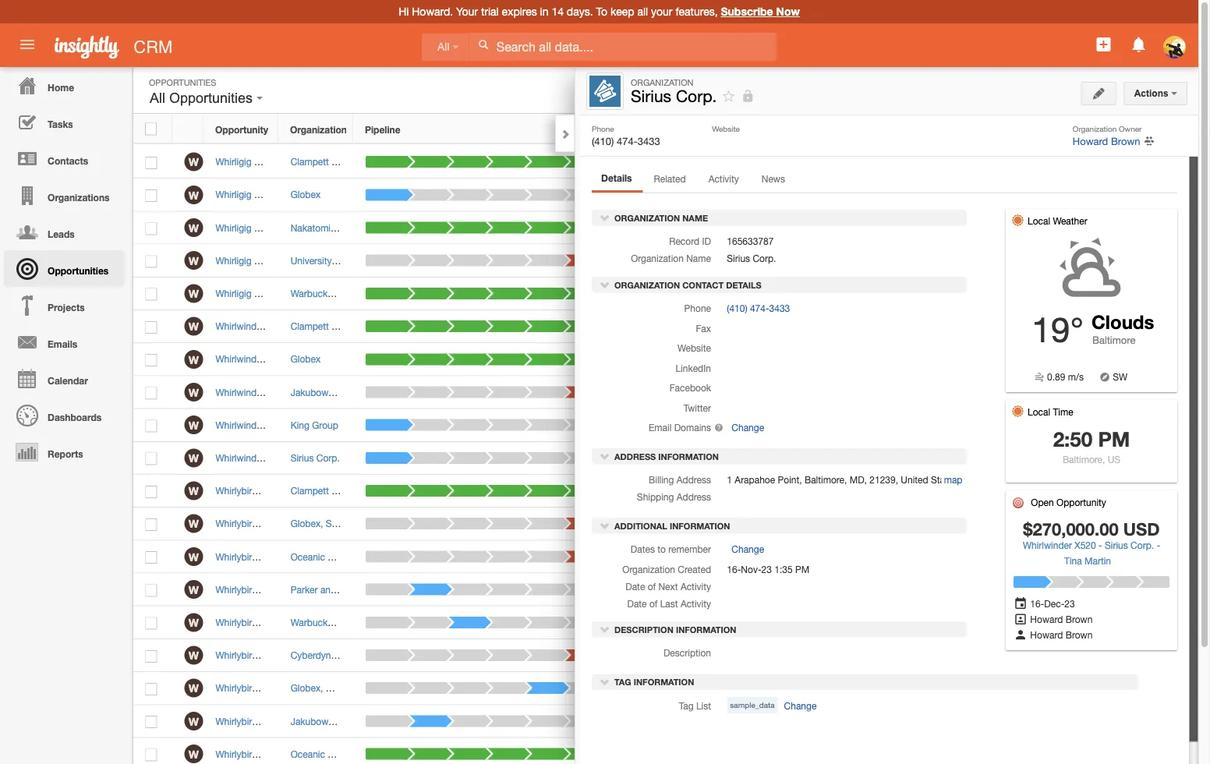 Task type: vqa. For each thing, say whether or not it's contained in the screenshot.


Task type: locate. For each thing, give the bounding box(es) containing it.
13 follow image from the top
[[894, 747, 909, 762]]

23 for whirligig g990 - globex - albert lee
[[673, 189, 683, 200]]

165633787
[[727, 236, 774, 247]]

15 w from the top
[[189, 616, 199, 629]]

mark down barbara
[[366, 748, 387, 759]]

0 vertical spatial 15-
[[638, 189, 653, 200]]

0 horizontal spatial sample_data
[[730, 700, 775, 709]]

1 vertical spatial 23-nov-23
[[638, 551, 683, 562]]

0 vertical spatial jakubowski llc link
[[291, 387, 360, 398]]

usd $‎300,000.00 for whirligig g990 - clampett oil and gas, singapore - aaron lang
[[819, 156, 893, 167]]

information up billing address
[[658, 451, 719, 462]]

oliver
[[427, 255, 452, 266]]

g550 down whirlybird g550 - globex, spain - katherine reyes
[[260, 551, 283, 562]]

arapahoe
[[735, 474, 775, 485]]

howard brown for whirligig g990 - warbucks industries - roger mills
[[744, 288, 806, 299]]

contact
[[682, 280, 724, 290]]

news link
[[751, 168, 795, 192]]

0 horizontal spatial sample_data link
[[727, 697, 778, 713]]

your left trial
[[456, 5, 478, 18]]

mills up 'nicole'
[[414, 617, 433, 628]]

nov- for whirlwinder x520 - jakubowski llc - jason castillo
[[653, 387, 673, 398]]

7 whirlybird from the top
[[216, 683, 257, 694]]

0 horizontal spatial your
[[456, 5, 478, 18]]

2 university from the left
[[291, 255, 332, 266]]

0 vertical spatial tag
[[614, 677, 631, 687]]

warbucks industries for g990
[[291, 288, 376, 299]]

0 vertical spatial sakda
[[392, 551, 418, 562]]

sample_data right list
[[730, 700, 775, 709]]

0 vertical spatial chevron down image
[[600, 212, 610, 223]]

whirlybird t200 - globex, hong kong - terry thomas
[[216, 683, 438, 694]]

2 21-nov-23 from the top
[[638, 683, 683, 694]]

change link for dates to remember
[[727, 542, 764, 557]]

usd for whirligig g990 - nakatomi trading corp. - samantha wright
[[819, 222, 838, 233]]

tina inside $270,000.00 usd whirlwinder x520 - sirius corp. - tina martin
[[1064, 555, 1082, 566]]

subscribe now link
[[721, 5, 800, 18]]

0 vertical spatial change link
[[727, 420, 764, 435]]

1 usd $‎300,000.00 from the top
[[819, 156, 893, 167]]

usd $‎120,000.00 cell
[[807, 606, 893, 639]]

2 spain from the left
[[327, 518, 351, 529]]

15-nov-23 cell for whirlwinder x520 - king group - chris chen
[[626, 409, 732, 442]]

local
[[1028, 215, 1050, 226], [1028, 406, 1050, 417]]

nov- for whirlybird g550 - oceanic airlines - mark sakda
[[653, 551, 673, 562]]

forecast close date image
[[1014, 598, 1028, 609]]

21-nov-23 for usd $‎150,000.00
[[638, 683, 683, 694]]

16-dec-23 down record
[[638, 288, 683, 299]]

1 vertical spatial local
[[1028, 406, 1050, 417]]

3 w from the top
[[189, 221, 199, 234]]

0 vertical spatial (410)
[[592, 135, 614, 147]]

usd $‎450,000.00 cell
[[807, 212, 893, 244]]

chevron down image for organization name
[[600, 212, 610, 223]]

whirlybird for whirlybird t200 - jakubowski llc - barbara lane
[[216, 716, 257, 726]]

phone for phone (410) 474-3433
[[592, 124, 614, 133]]

1 horizontal spatial details
[[726, 280, 761, 290]]

x520 for king group
[[267, 419, 289, 430]]

10 w from the top
[[189, 452, 199, 465]]

1 horizontal spatial baltimore,
[[1063, 454, 1105, 465]]

warbucks industries down parker and company link
[[291, 617, 376, 628]]

3433 down 'forecast'
[[638, 135, 660, 147]]

t200 down whirlybird t200 - jakubowski llc - barbara lane
[[260, 748, 281, 759]]

1 vertical spatial albert
[[336, 354, 361, 365]]

1 kong from the left
[[350, 683, 373, 694]]

oceanic airlines for t200
[[291, 748, 358, 759]]

18 w row from the top
[[133, 705, 960, 738]]

2 g550 from the top
[[260, 518, 283, 529]]

baltimore, up usd $‎480,000.00
[[805, 474, 847, 485]]

2 uk from the left
[[393, 321, 406, 332]]

user responsible
[[743, 124, 822, 135]]

clampett oil and gas corp. link
[[291, 485, 406, 496]]

5 w from the top
[[189, 287, 199, 300]]

reyes
[[402, 518, 428, 529]]

brown for whirlwinder x520 - king group - chris chen
[[779, 419, 806, 430]]

x520 up whirlwinder x520 - jakubowski llc - jason castillo
[[267, 354, 289, 365]]

1 21-nov-23 from the top
[[638, 617, 683, 628]]

howard brown link
[[1073, 135, 1140, 147], [744, 156, 806, 167], [744, 189, 806, 200], [744, 222, 806, 233], [744, 255, 806, 266], [744, 288, 806, 299], [744, 419, 806, 430], [744, 485, 806, 496], [744, 551, 806, 562], [744, 617, 806, 628], [744, 683, 806, 694], [744, 716, 806, 726]]

sirius corp. down 165633787
[[727, 253, 776, 264]]

3433 inside phone (410) 474-3433
[[638, 135, 660, 147]]

row containing opportunity name
[[133, 115, 959, 144]]

1 arapahoe point, baltimore, md, 21239, united states
[[727, 474, 958, 485]]

follow image for paula
[[894, 254, 909, 269]]

0 vertical spatial 21-nov-23 cell
[[626, 606, 732, 639]]

opportunity right new at the top right of the page
[[1079, 84, 1133, 95]]

23 for whirlwinder x520 - sirius corp. - tina martin
[[673, 452, 683, 463]]

g550 down whirlybird g550 - oceanic airlines - mark sakda
[[260, 584, 283, 595]]

brown for whirligig g990 - university of northumbria - paula oliver
[[779, 255, 806, 266]]

23-nov-23 cell
[[626, 508, 732, 541], [626, 541, 732, 573]]

information
[[658, 451, 719, 462], [670, 521, 730, 531], [676, 625, 736, 635], [634, 677, 694, 687]]

16-dec-23 up billing
[[638, 452, 683, 463]]

1 warbucks industries link from the top
[[291, 288, 376, 299]]

16-dec-23 up facebook
[[638, 354, 683, 365]]

1 w row from the top
[[133, 146, 960, 179]]

1 vertical spatial lee
[[364, 354, 379, 365]]

usd $‎300,000.00 down usd $‎450,000.00 cell
[[819, 288, 893, 299]]

18 w from the top
[[189, 715, 199, 728]]

0 vertical spatial 21-
[[638, 617, 653, 628]]

4 g550 from the top
[[260, 584, 283, 595]]

globex link up whirlwinder x520 - jakubowski llc - jason castillo
[[291, 354, 321, 365]]

pm right 1:35
[[795, 564, 809, 575]]

2 23- from the top
[[638, 551, 653, 562]]

w row
[[133, 146, 960, 179], [133, 179, 960, 212], [133, 212, 960, 244], [133, 244, 960, 277], [133, 277, 960, 310], [133, 310, 960, 343], [133, 343, 960, 376], [133, 376, 960, 409], [133, 409, 960, 442], [133, 442, 960, 475], [133, 475, 960, 508], [133, 508, 960, 541], [133, 541, 960, 573], [133, 573, 960, 606], [133, 606, 960, 639], [133, 639, 960, 672], [133, 672, 960, 705], [133, 705, 960, 738], [133, 738, 960, 764]]

474- inside phone (410) 474-3433
[[617, 135, 638, 147]]

whirlybird g550 - globex, spain - katherine reyes link
[[216, 518, 436, 529]]

5 g990 from the top
[[254, 288, 277, 299]]

0 vertical spatial description
[[614, 625, 673, 635]]

1 uk from the left
[[386, 321, 399, 332]]

mark for whirlybird t200 - oceanic airlines - mark sakda
[[366, 748, 387, 759]]

information for description information
[[676, 625, 736, 635]]

1 vertical spatial 3433
[[769, 303, 790, 314]]

usd $‎300,000.00 cell
[[807, 146, 893, 179], [807, 277, 893, 310]]

warren
[[459, 485, 488, 496]]

0 vertical spatial katherine
[[416, 485, 456, 496]]

jakubowski llc link down whirlybird t200 - globex, hong kong - terry thomas in the left of the page
[[291, 716, 360, 726]]

0 vertical spatial organization name
[[612, 213, 708, 223]]

lane
[[404, 716, 424, 726]]

19 w from the top
[[189, 748, 199, 761]]

usd left $‎180,000.00
[[819, 189, 838, 200]]

11 w from the top
[[189, 485, 199, 497]]

group down whirlwinder x520 - jakubowski llc - jason castillo
[[312, 419, 338, 430]]

expires
[[502, 5, 537, 18]]

0 vertical spatial whirlwinder x520 - sirius corp. - tina martin link
[[216, 452, 410, 463]]

new opportunity
[[1057, 84, 1133, 95]]

activity link
[[698, 168, 749, 192]]

next
[[658, 581, 678, 592]]

0 vertical spatial oceanic airlines link
[[291, 551, 358, 562]]

23-nov-23 for sakda
[[638, 551, 683, 562]]

your
[[651, 5, 672, 18]]

opportunity down all opportunities button
[[215, 124, 268, 135]]

w for whirlwinder x520 - sirius corp. - tina martin
[[189, 452, 199, 465]]

x520 down open opportunity
[[1075, 540, 1096, 550]]

description for description
[[663, 648, 711, 659]]

8 follow image from the top
[[894, 583, 909, 598]]

lisa
[[389, 584, 406, 595]]

usd $‎300,000.00 cell for whirligig g990 - warbucks industries - roger mills
[[807, 277, 893, 310]]

now
[[776, 5, 800, 18]]

x520 up whirlwinder x520 - globex - albert lee
[[267, 321, 289, 332]]

whirlwinder x520 - king group - chris chen link
[[216, 419, 408, 430]]

2 usd $‎300,000.00 cell from the top
[[807, 277, 893, 310]]

1 vertical spatial jakubowski llc link
[[291, 716, 360, 726]]

nov- for whirlybird g550 - parker and company - lisa parker
[[653, 584, 673, 595]]

industries
[[330, 288, 371, 299], [335, 288, 376, 299], [335, 617, 376, 628], [336, 617, 377, 628]]

16-
[[638, 156, 653, 167], [638, 222, 653, 233], [983, 228, 997, 239], [638, 255, 653, 266], [638, 288, 653, 299], [638, 354, 653, 365], [638, 387, 653, 398], [638, 452, 653, 463], [638, 485, 653, 496], [727, 564, 741, 575], [638, 584, 653, 595], [1030, 598, 1044, 609], [638, 650, 653, 661]]

nicole
[[409, 650, 435, 661]]

15-nov-23 cell up address information
[[626, 409, 732, 442]]

sirius inside $270,000.00 usd whirlwinder x520 - sirius corp. - tina martin
[[1105, 540, 1128, 550]]

whirlwinder for whirlwinder x520 - king group - chris chen
[[216, 419, 265, 430]]

0 vertical spatial tina
[[356, 452, 373, 463]]

follow image
[[894, 155, 909, 170], [894, 188, 909, 203], [894, 221, 909, 236], [894, 254, 909, 269], [894, 418, 909, 433], [894, 451, 909, 466], [894, 517, 909, 532], [894, 583, 909, 598], [894, 616, 909, 631], [894, 649, 909, 663], [894, 682, 909, 696], [894, 714, 909, 729], [894, 747, 909, 762]]

21- down date of next activity date of last activity
[[638, 617, 653, 628]]

sirius corp. up forecast close date at the top right of the page
[[631, 87, 717, 106]]

w link
[[184, 152, 203, 171], [184, 185, 203, 204], [184, 218, 203, 237], [184, 251, 203, 270], [184, 284, 203, 303], [184, 317, 203, 336], [184, 350, 203, 369], [184, 383, 203, 401], [184, 416, 203, 434], [184, 449, 203, 467], [184, 481, 203, 500], [184, 514, 203, 533], [184, 547, 203, 566], [184, 580, 203, 599], [184, 613, 203, 632], [184, 646, 203, 665], [184, 679, 203, 698], [184, 712, 203, 730], [184, 745, 203, 763]]

16-dec-23
[[638, 156, 683, 167], [638, 222, 683, 233], [638, 288, 683, 299], [638, 354, 683, 365], [638, 452, 683, 463], [638, 485, 683, 496], [1028, 598, 1075, 609]]

16-nov-23 cell for oliver
[[626, 244, 732, 277]]

0 vertical spatial $‎300,000.00
[[841, 156, 893, 167]]

phone inside phone (410) 474-3433
[[592, 124, 614, 133]]

record permissions image
[[741, 87, 755, 106]]

clampett oil and gas, singapore
[[291, 156, 428, 167]]

2 $‎300,000.00 from the top
[[841, 288, 893, 299]]

dec- right forecast close date icon
[[1044, 598, 1064, 609]]

16-dec-23 cell
[[626, 146, 732, 179], [626, 212, 732, 244], [626, 277, 732, 310], [626, 343, 732, 376], [626, 442, 732, 475], [626, 475, 732, 508]]

2 whirligig from the top
[[216, 189, 252, 200]]

1 cyberdyne from the left
[[290, 650, 335, 661]]

row
[[133, 115, 959, 144]]

0 vertical spatial usd $‎300,000.00 cell
[[807, 146, 893, 179]]

row group
[[133, 146, 960, 764]]

1 vertical spatial usd $‎300,000.00 cell
[[807, 277, 893, 310]]

2 chevron down image from the top
[[600, 624, 610, 635]]

howard brown
[[1073, 135, 1140, 147], [744, 156, 806, 167], [744, 189, 806, 200], [744, 222, 806, 233], [744, 255, 806, 266], [744, 288, 806, 299], [744, 419, 806, 430], [744, 485, 806, 496], [744, 518, 806, 529], [744, 551, 806, 562], [1028, 614, 1093, 624], [744, 617, 806, 628], [1028, 629, 1093, 640], [744, 683, 806, 694], [744, 716, 806, 726]]

0 horizontal spatial details
[[601, 172, 632, 183]]

2 23-nov-23 from the top
[[638, 551, 683, 562]]

w link for whirligig g990 - clampett oil and gas, singapore - aaron lang
[[184, 152, 203, 171]]

19°
[[1032, 310, 1084, 350]]

opportunity name organization
[[215, 124, 347, 135]]

1 horizontal spatial martin
[[1084, 555, 1111, 566]]

0 vertical spatial sample_data link
[[985, 270, 1036, 286]]

howard brown link for whirligig g990 - warbucks industries - roger mills
[[744, 288, 806, 299]]

navigation
[[0, 67, 125, 470]]

organization owner
[[1073, 124, 1142, 133]]

16-dec-23 cell up 'fax'
[[626, 277, 732, 310]]

0 vertical spatial sample_data
[[989, 273, 1033, 282]]

2 16-dec-23 cell from the top
[[626, 212, 732, 244]]

10 follow image from the top
[[894, 649, 909, 663]]

dec- down billing
[[653, 485, 673, 496]]

information for additional information
[[670, 521, 730, 531]]

0 horizontal spatial 3433
[[638, 135, 660, 147]]

responsible
[[767, 124, 822, 135]]

jakubowski llc link up king group
[[291, 387, 360, 398]]

1 vertical spatial description
[[663, 648, 711, 659]]

new opportunity link
[[1047, 78, 1143, 101]]

warbucks industries link down parker and company link
[[291, 617, 376, 628]]

mark
[[368, 551, 389, 562], [366, 748, 387, 759]]

10 w link from the top
[[184, 449, 203, 467]]

16-nov-23 cell
[[626, 244, 732, 277], [626, 376, 732, 409], [626, 573, 732, 606], [626, 639, 732, 672]]

1 vertical spatial warbucks industries
[[291, 617, 376, 628]]

usd left $‎150,000.00
[[819, 683, 838, 694]]

and
[[340, 156, 356, 167], [345, 156, 361, 167], [345, 321, 361, 332], [352, 321, 368, 332], [345, 485, 361, 496], [346, 485, 362, 496], [320, 584, 336, 595], [321, 584, 337, 595]]

1 vertical spatial 23-
[[638, 551, 653, 562]]

us
[[1108, 454, 1120, 465]]

local left time
[[1028, 406, 1050, 417]]

474-
[[617, 135, 638, 147], [750, 303, 769, 314]]

1 horizontal spatial your
[[970, 205, 995, 215]]

16-nov-23 down record
[[638, 255, 683, 266]]

organization left contact
[[614, 280, 680, 290]]

1 vertical spatial 15-
[[638, 419, 653, 430]]

Search all data.... text field
[[469, 33, 776, 61]]

21-nov-23 cell
[[626, 606, 732, 639], [626, 672, 732, 705]]

northumbria left paula on the left of page
[[345, 255, 397, 266]]

information for tag information
[[634, 677, 694, 687]]

1 vertical spatial mark
[[366, 748, 387, 759]]

dec- for whirligig g990 - clampett oil and gas, singapore - aaron lang
[[653, 156, 673, 167]]

phone for phone
[[684, 303, 711, 314]]

1 column header from the left
[[806, 115, 881, 144]]

oceanic airlines for g550
[[291, 551, 358, 562]]

1 vertical spatial phone
[[684, 303, 711, 314]]

4 t200 from the top
[[260, 748, 281, 759]]

16-dec-23 cell down forecast close date at the top right of the page
[[626, 146, 732, 179]]

brown for whirligig g990 - warbucks industries - roger mills
[[779, 288, 806, 299]]

follow image for mills
[[894, 616, 909, 631]]

sirius corp.
[[631, 87, 717, 106], [727, 253, 776, 264], [291, 452, 340, 463]]

description down last
[[614, 625, 673, 635]]

Search this list... text field
[[692, 78, 867, 101]]

11 w row from the top
[[133, 475, 960, 508]]

pm up us
[[1098, 427, 1130, 451]]

x520 for globex
[[267, 354, 289, 365]]

dec- up billing
[[653, 452, 673, 463]]

2 parker from the left
[[292, 584, 319, 595]]

5 g550 from the top
[[260, 617, 283, 628]]

(410) inside phone (410) 474-3433
[[592, 135, 614, 147]]

6 follow image from the top
[[894, 451, 909, 466]]

12 w from the top
[[189, 517, 199, 530]]

close
[[680, 124, 705, 135]]

terry
[[381, 683, 402, 694]]

2 oceanic airlines from the top
[[291, 748, 358, 759]]

1 vertical spatial website
[[678, 342, 711, 353]]

1 vertical spatial usd $‎300,000.00
[[819, 288, 893, 299]]

4 w row from the top
[[133, 244, 960, 277]]

oceanic airlines
[[291, 551, 358, 562], [291, 748, 358, 759]]

0 vertical spatial roger
[[380, 288, 405, 299]]

15-nov-23 down 'related'
[[638, 189, 683, 200]]

baltimore, down '2:50'
[[1063, 454, 1105, 465]]

usd down 1 arapahoe point, baltimore, md, 21239, united states
[[819, 485, 838, 496]]

address up billing
[[614, 451, 656, 462]]

all inside button
[[150, 90, 165, 106]]

organization down 'dates'
[[622, 564, 675, 575]]

no tags
[[985, 294, 1020, 305]]

dates to remember
[[631, 544, 711, 555]]

16-nov-23 cell for parker
[[626, 573, 732, 606]]

3 16-dec-23 cell from the top
[[626, 277, 732, 310]]

follow image
[[721, 89, 736, 104], [894, 287, 909, 302], [894, 320, 909, 335], [894, 353, 909, 367], [894, 386, 909, 400], [894, 484, 909, 499], [894, 550, 909, 565]]

roger for whirligig g990 - warbucks industries - roger mills
[[380, 288, 405, 299]]

jakubowski llc link for x520
[[291, 387, 360, 398]]

0 vertical spatial baltimore,
[[1063, 454, 1105, 465]]

2 usd $‎300,000.00 from the top
[[819, 288, 893, 299]]

howard brown link for whirlybird g550 - warbucks industries - roger mills
[[744, 617, 806, 628]]

(410) 474-3433 link
[[727, 303, 790, 314]]

1 vertical spatial roger
[[386, 617, 411, 628]]

your down export
[[970, 205, 995, 215]]

clampett oil and gas, uk link
[[291, 321, 399, 332]]

None checkbox
[[145, 123, 157, 135], [145, 190, 157, 202], [145, 222, 157, 235], [145, 255, 157, 268], [145, 288, 157, 301], [145, 321, 157, 334], [145, 387, 157, 399], [145, 420, 157, 432], [145, 453, 157, 465], [145, 486, 157, 498], [145, 518, 157, 531], [145, 584, 157, 597], [145, 650, 157, 663], [145, 123, 157, 135], [145, 190, 157, 202], [145, 222, 157, 235], [145, 255, 157, 268], [145, 288, 157, 301], [145, 321, 157, 334], [145, 387, 157, 399], [145, 420, 157, 432], [145, 453, 157, 465], [145, 486, 157, 498], [145, 518, 157, 531], [145, 584, 157, 597], [145, 650, 157, 663]]

0 horizontal spatial tag
[[614, 677, 631, 687]]

usd $‎180,000.00 cell
[[807, 179, 893, 212]]

5 whirligig from the top
[[216, 288, 252, 299]]

clampett oil and gas corp.
[[291, 485, 406, 496]]

nakatomi
[[286, 222, 326, 233], [291, 222, 331, 233]]

calendar link
[[4, 360, 125, 397]]

w link for whirlybird t200 - cyberdyne systems corp. - nicole gomez
[[184, 646, 203, 665]]

2 15-nov-23 cell from the top
[[626, 409, 732, 442]]

date left next
[[625, 581, 645, 592]]

2 warbucks industries from the top
[[291, 617, 376, 628]]

whirlybird for whirlybird t200 - globex, hong kong - terry thomas
[[216, 683, 257, 694]]

w for whirlwinder x520 - globex - albert lee
[[189, 353, 199, 366]]

kong
[[350, 683, 373, 694], [351, 683, 373, 694]]

6 w link from the top
[[184, 317, 203, 336]]

16-dec-23 cell for corp.
[[626, 475, 732, 508]]

pm inside 2:50 pm baltimore, us
[[1098, 427, 1130, 451]]

t200 down whirlybird g550 - warbucks industries - roger mills
[[260, 650, 281, 661]]

16- for whirlwinder x520 - sirius corp. - tina martin
[[638, 452, 653, 463]]

2:50
[[1053, 427, 1092, 451]]

samantha
[[394, 222, 436, 233]]

1 vertical spatial warbucks industries link
[[291, 617, 376, 628]]

0 vertical spatial 23-
[[638, 518, 653, 529]]

whirlwinder x520 - sirius corp. - tina martin link down open opportunity
[[1023, 540, 1160, 566]]

1 jakubowski llc link from the top
[[291, 387, 360, 398]]

dec- left contact
[[653, 288, 673, 299]]

2 vertical spatial sirius corp.
[[291, 452, 340, 463]]

1 vertical spatial 21-
[[638, 683, 653, 694]]

oil
[[327, 156, 338, 167], [331, 156, 343, 167], [331, 321, 343, 332], [338, 321, 350, 332], [331, 485, 343, 496], [332, 485, 344, 496]]

0 horizontal spatial tina
[[356, 452, 373, 463]]

1 vertical spatial 21-nov-23 cell
[[626, 672, 732, 705]]

0 vertical spatial details
[[601, 172, 632, 183]]

1 vertical spatial martin
[[1084, 555, 1111, 566]]

23-nov-23
[[638, 518, 683, 529], [638, 551, 683, 562]]

16- down the related "link"
[[638, 222, 653, 233]]

brown for whirlybird g550 - clampett oil and gas corp. - katherine warren
[[779, 485, 806, 496]]

1 15-nov-23 from the top
[[638, 189, 683, 200]]

x520
[[267, 321, 289, 332], [267, 354, 289, 365], [267, 387, 289, 398], [267, 419, 289, 430], [267, 452, 289, 463], [1075, 540, 1096, 550]]

column header
[[806, 115, 881, 144], [881, 115, 920, 144], [920, 115, 959, 144]]

8 whirlybird from the top
[[216, 716, 257, 726]]

w for whirlybird t200 - oceanic airlines - mark sakda
[[189, 748, 199, 761]]

x520 for sirius corp.
[[267, 452, 289, 463]]

whirlybird
[[216, 485, 257, 496], [216, 518, 257, 529], [216, 551, 257, 562], [216, 584, 257, 595], [216, 617, 257, 628], [216, 650, 257, 661], [216, 683, 257, 694], [216, 716, 257, 726], [216, 748, 257, 759]]

reports
[[48, 448, 83, 459]]

phone up 'fax'
[[684, 303, 711, 314]]

2 16-nov-23 cell from the top
[[626, 376, 732, 409]]

howard brown link for whirligig g990 - globex - albert lee
[[744, 189, 806, 200]]

0 vertical spatial 15-nov-23
[[638, 189, 683, 200]]

activity inside activity link
[[708, 173, 739, 184]]

howard for whirlybird g550 - clampett oil and gas corp. - katherine warren
[[744, 485, 776, 496]]

15-nov-23 cell for whirligig g990 - globex - albert lee
[[626, 179, 732, 212]]

chevron down image
[[600, 279, 610, 290], [600, 451, 610, 462], [600, 520, 610, 531], [600, 676, 610, 687]]

19 w row from the top
[[133, 738, 960, 764]]

follow image for castillo
[[894, 386, 909, 400]]

21- for usd $‎150,000.00
[[638, 683, 653, 694]]

notifications image
[[1129, 35, 1148, 54]]

0 vertical spatial website
[[712, 124, 740, 133]]

16- down billing
[[638, 485, 653, 496]]

m/s
[[1068, 371, 1084, 382]]

23-
[[638, 518, 653, 529], [638, 551, 653, 562]]

16-dec-23 for whirlybird g550 - clampett oil and gas corp. - katherine warren
[[638, 485, 683, 496]]

16-dec-23 for whirligig g990 - nakatomi trading corp. - samantha wright
[[638, 222, 683, 233]]

martin inside $270,000.00 usd whirlwinder x520 - sirius corp. - tina martin
[[1084, 555, 1111, 566]]

1 whirligig from the top
[[216, 156, 252, 167]]

name down id at the right top of page
[[686, 253, 711, 264]]

organization left owner
[[1073, 124, 1117, 133]]

whirlybird t200 - oceanic airlines - mark sakda link
[[216, 748, 424, 759]]

1 16-dec-23 cell from the top
[[626, 146, 732, 179]]

4 whirligig from the top
[[216, 255, 252, 266]]

x520 down whirlwinder x520 - globex - albert lee
[[267, 387, 289, 398]]

23 for whirlwinder x520 - jakubowski llc - jason castillo
[[673, 387, 683, 398]]

singapore
[[381, 156, 423, 167], [386, 156, 428, 167]]

0 vertical spatial local
[[1028, 215, 1050, 226]]

whirlwinder x520 - sirius corp. - tina martin
[[216, 452, 402, 463]]

tag left list
[[679, 700, 694, 711]]

16- for whirlwinder x520 - jakubowski llc - jason castillo
[[638, 387, 653, 398]]

0 vertical spatial globex link
[[291, 189, 321, 200]]

follow image for chen
[[894, 418, 909, 433]]

sample_data
[[989, 273, 1033, 282], [730, 700, 775, 709]]

airlines
[[328, 551, 358, 562], [329, 551, 359, 562], [327, 748, 357, 759], [328, 748, 358, 759]]

usd $‎480,000.00 cell
[[807, 475, 893, 508]]

3 follow image from the top
[[894, 221, 909, 236]]

howard brown link for whirligig g990 - nakatomi trading corp. - samantha wright
[[744, 222, 806, 233]]

globex, hong kong link
[[291, 683, 373, 694]]

howard inside cell
[[744, 518, 776, 529]]

0 horizontal spatial 474-
[[617, 135, 638, 147]]

globex, spain
[[291, 518, 350, 529]]

8 w link from the top
[[184, 383, 203, 401]]

23 for whirlybird g550 - globex, spain - katherine reyes
[[673, 518, 683, 529]]

open opportunity
[[1028, 497, 1106, 508]]

16-dec-23 cell up additional information
[[626, 475, 732, 508]]

14 w row from the top
[[133, 573, 960, 606]]

usd $‎300,000.00 cell down usd $‎450,000.00 cell
[[807, 277, 893, 310]]

1 vertical spatial your
[[970, 205, 995, 215]]

navigation containing home
[[0, 67, 125, 470]]

None checkbox
[[145, 157, 157, 169], [145, 354, 157, 366], [145, 551, 157, 564], [145, 617, 157, 630], [145, 683, 157, 695], [145, 716, 157, 728], [145, 749, 157, 761], [145, 157, 157, 169], [145, 354, 157, 366], [145, 551, 157, 564], [145, 617, 157, 630], [145, 683, 157, 695], [145, 716, 157, 728], [145, 749, 157, 761]]

sakda for whirlybird t200 - oceanic airlines - mark sakda
[[390, 748, 416, 759]]

change record owner image
[[1144, 134, 1154, 148]]

address down billing address
[[677, 492, 711, 502]]

1 vertical spatial globex link
[[291, 354, 321, 365]]

clouds
[[1091, 311, 1154, 333]]

16- left contact
[[638, 288, 653, 299]]

0 horizontal spatial (410)
[[592, 135, 614, 147]]

1 vertical spatial 15-nov-23
[[638, 419, 683, 430]]

2 globex link from the top
[[291, 354, 321, 365]]

0 vertical spatial martin
[[376, 452, 402, 463]]

howard for whirlybird t200 - jakubowski llc - barbara lane
[[744, 716, 776, 726]]

usd inside "cell"
[[819, 683, 838, 694]]

whirligig g990 - clampett oil and gas, singapore - aaron lang link
[[216, 156, 488, 167]]

21- down "description information" on the right bottom of the page
[[638, 683, 653, 694]]

opportunity owner image
[[1014, 629, 1028, 640]]

1 g550 from the top
[[260, 485, 283, 496]]

brown for whirligig g990 - nakatomi trading corp. - samantha wright
[[779, 222, 806, 233]]

howard brown link for whirlybird g550 - clampett oil and gas corp. - katherine warren
[[744, 485, 806, 496]]

3 w row from the top
[[133, 212, 960, 244]]

23 for whirlybird g550 - parker and company - lisa parker
[[673, 584, 683, 595]]

1 vertical spatial sirius corp.
[[727, 253, 776, 264]]

2 jakubowski llc from the top
[[291, 716, 360, 726]]

1 vertical spatial 21-nov-23
[[638, 683, 683, 694]]

1 horizontal spatial sample_data
[[989, 273, 1033, 282]]

0 vertical spatial oceanic airlines
[[291, 551, 358, 562]]

dec- up 'related'
[[653, 156, 673, 167]]

0 horizontal spatial website
[[678, 342, 711, 353]]

warbucks industries link down whirligig g990 - university of northumbria - paula oliver
[[291, 288, 376, 299]]

katherine left reyes
[[360, 518, 399, 529]]

1 vertical spatial mills
[[414, 617, 433, 628]]

chevron down image
[[600, 212, 610, 223], [600, 624, 610, 635]]

4 16-nov-23 from the top
[[638, 650, 683, 661]]

activity down created
[[681, 581, 711, 592]]

w for whirligig g990 - nakatomi trading corp. - samantha wright
[[189, 221, 199, 234]]

usd right $270,000.00
[[1123, 519, 1160, 540]]

0 vertical spatial lee
[[352, 189, 367, 200]]

1 globex link from the top
[[291, 189, 321, 200]]

name up record id
[[682, 213, 708, 223]]

w link for whirlwinder x520 - jakubowski llc - jason castillo
[[184, 383, 203, 401]]

opportunities up projects link
[[48, 265, 109, 276]]

5 w link from the top
[[184, 284, 203, 303]]

w link for whirlwinder x520 - king group - chris chen
[[184, 416, 203, 434]]

15 w link from the top
[[184, 613, 203, 632]]

1 vertical spatial all
[[150, 90, 165, 106]]

16-dec-23 up record
[[638, 222, 683, 233]]

1 vertical spatial tag
[[679, 700, 694, 711]]

address up shipping address
[[677, 474, 711, 485]]

16-dec-23 cell for mills
[[626, 277, 732, 310]]

1 vertical spatial katherine
[[360, 518, 399, 529]]

oceanic airlines link down whirlybird t200 - jakubowski llc - barbara lane link on the left
[[291, 748, 358, 759]]

dec- for whirlybird g550 - clampett oil and gas corp. - katherine warren
[[653, 485, 673, 496]]

organization contact details
[[612, 280, 761, 290]]

1 vertical spatial whirlwinder x520 - sirius corp. - tina martin link
[[1023, 540, 1160, 566]]

1 vertical spatial tina
[[1064, 555, 1082, 566]]

1 15- from the top
[[638, 189, 653, 200]]

14 w link from the top
[[184, 580, 203, 599]]

usd left $‎120,000.00
[[819, 617, 838, 628]]

23 for whirligig g990 - nakatomi trading corp. - samantha wright
[[673, 222, 683, 233]]

globex link up nakatomi trading corp. link
[[291, 189, 321, 200]]

9 w link from the top
[[184, 416, 203, 434]]

mark up parker and company link
[[368, 551, 389, 562]]

4 16-dec-23 cell from the top
[[626, 343, 732, 376]]

trading
[[328, 222, 359, 233], [333, 222, 364, 233]]

21-nov-23 cell for usd $‎120,000.00
[[626, 606, 732, 639]]

0 vertical spatial all
[[437, 41, 450, 53]]

dates
[[631, 544, 655, 555]]

oceanic airlines link down whirlybird g550 - globex, spain - katherine reyes link
[[291, 551, 358, 562]]

21-nov-23 cell down next
[[626, 606, 732, 639]]

hi howard. your trial expires in 14 days. to keep all your features, subscribe now
[[399, 5, 800, 18]]

nov- for whirlybird g550 - globex, spain - katherine reyes
[[653, 518, 673, 529]]

1 oceanic airlines link from the top
[[291, 551, 358, 562]]

jakubowski
[[291, 387, 340, 398], [297, 387, 347, 398], [290, 716, 339, 726], [291, 716, 340, 726]]

1 chevron down image from the top
[[600, 212, 610, 223]]

2 w row from the top
[[133, 179, 960, 212]]

2 local from the top
[[1028, 406, 1050, 417]]

brown for whirlybird t200 - jakubowski llc - barbara lane
[[779, 716, 806, 726]]

21-nov-23
[[638, 617, 683, 628], [638, 683, 683, 694]]

lee up jason
[[364, 354, 379, 365]]

1 vertical spatial $‎300,000.00
[[841, 288, 893, 299]]

phone down "organization" image
[[592, 124, 614, 133]]

1 chevron down image from the top
[[600, 279, 610, 290]]

16-nov-23 for gomez
[[638, 650, 683, 661]]

19 w link from the top
[[184, 745, 203, 763]]

activity right last
[[681, 598, 711, 609]]

g550 down whirlybird g550 - parker and company - lisa parker
[[260, 617, 283, 628]]

1 nakatomi from the left
[[286, 222, 326, 233]]

g550 for globex,
[[260, 518, 283, 529]]

1 horizontal spatial whirlwinder x520 - sirius corp. - tina martin link
[[1023, 540, 1160, 566]]

cell
[[807, 244, 882, 277], [921, 244, 960, 277], [626, 310, 732, 343], [732, 310, 807, 343], [807, 310, 882, 343], [921, 310, 960, 343], [732, 343, 807, 376], [807, 343, 882, 376], [921, 343, 960, 376], [732, 376, 807, 409], [807, 376, 882, 409], [921, 376, 960, 409], [807, 409, 882, 442], [921, 409, 960, 442], [133, 442, 172, 475], [732, 442, 807, 475], [807, 442, 882, 475], [807, 508, 882, 541], [807, 541, 882, 573], [921, 541, 960, 573], [732, 573, 807, 606], [807, 573, 882, 606], [921, 573, 960, 606], [732, 639, 807, 672], [807, 639, 882, 672], [921, 639, 960, 672], [626, 705, 732, 738], [807, 705, 882, 738], [921, 705, 960, 738], [626, 738, 732, 764], [732, 738, 807, 764], [807, 738, 882, 764], [921, 738, 960, 764]]

aaron
[[432, 156, 457, 167]]

3 t200 from the top
[[260, 716, 281, 726]]

15-nov-23 cell
[[626, 179, 732, 212], [626, 409, 732, 442]]

organizations link
[[4, 177, 125, 214]]

whirligig for whirligig g990 - warbucks industries - roger mills
[[216, 288, 252, 299]]

albert
[[324, 189, 349, 200], [336, 354, 361, 365]]

group left the chris
[[319, 419, 345, 430]]

w link for whirlybird t200 - oceanic airlines - mark sakda
[[184, 745, 203, 763]]

1 vertical spatial jakubowski llc
[[291, 716, 360, 726]]

mills down paula on the left of page
[[408, 288, 427, 299]]

1 vertical spatial 15-nov-23 cell
[[626, 409, 732, 442]]

13 w link from the top
[[184, 547, 203, 566]]

23 for whirlybird t200 - cyberdyne systems corp. - nicole gomez
[[673, 650, 683, 661]]

1 vertical spatial sample_data link
[[727, 697, 778, 713]]

23-nov-23 up organization created
[[638, 551, 683, 562]]

phone (410) 474-3433
[[592, 124, 660, 147]]

g990 for globex
[[254, 189, 277, 200]]

website up the 'linkedin'
[[678, 342, 711, 353]]

w for whirligig g990 - clampett oil and gas, singapore - aaron lang
[[189, 156, 199, 168]]

hi
[[399, 5, 409, 18]]

8 w from the top
[[189, 386, 199, 399]]

usd $‎300,000.00 up usd $‎180,000.00
[[819, 156, 893, 167]]

of left next
[[648, 581, 656, 592]]

2 systems from the left
[[339, 650, 375, 661]]

x520 for jakubowski llc
[[267, 387, 289, 398]]

23 for whirlybird g550 - warbucks industries - roger mills
[[673, 617, 683, 628]]

1 vertical spatial details
[[726, 280, 761, 290]]

tag information
[[612, 677, 694, 687]]

group
[[312, 419, 338, 430], [319, 419, 345, 430]]

follow image for sakda
[[894, 747, 909, 762]]

21-nov-23 cell down "description information" on the right bottom of the page
[[626, 672, 732, 705]]

g550 left globex, spain
[[260, 518, 283, 529]]

0 vertical spatial usd $‎300,000.00
[[819, 156, 893, 167]]

whirlybird g550 - parker and company - lisa parker
[[216, 584, 436, 595]]

export opportunities and notes link
[[970, 186, 1117, 196]]

calendar
[[48, 375, 88, 386]]

16 w from the top
[[189, 649, 199, 662]]

474- down 165633787
[[750, 303, 769, 314]]

follow image for reyes
[[894, 517, 909, 532]]

0 vertical spatial change
[[732, 422, 764, 433]]



Task type: describe. For each thing, give the bounding box(es) containing it.
dec- for whirlwinder x520 - sirius corp. - tina martin
[[653, 452, 673, 463]]

facebook
[[669, 382, 711, 393]]

g990 for university
[[254, 255, 277, 266]]

2 follow image from the top
[[894, 188, 909, 203]]

1 trading from the left
[[328, 222, 359, 233]]

flores
[[453, 321, 479, 332]]

nakatomi trading corp.
[[291, 222, 390, 233]]

23 for whirligig g990 - warbucks industries - roger mills
[[673, 288, 683, 299]]

oceanic airlines link for g550
[[291, 551, 358, 562]]

follow image for nicole
[[894, 649, 909, 663]]

opportunity up $270,000.00
[[1056, 497, 1106, 508]]

2 group from the left
[[319, 419, 345, 430]]

brown for whirligig g990 - clampett oil and gas, singapore - aaron lang
[[779, 156, 806, 167]]

w link for whirlybird t200 - jakubowski llc - barbara lane
[[184, 712, 203, 730]]

howard brown for whirlwinder x520 - king group - chris chen
[[744, 419, 806, 430]]

row group containing w
[[133, 146, 960, 764]]

0 vertical spatial address
[[614, 451, 656, 462]]

lang
[[460, 156, 480, 167]]

16- for whirligig g990 - university of northumbria - paula oliver
[[638, 255, 653, 266]]

1 horizontal spatial website
[[712, 124, 740, 133]]

time
[[1053, 406, 1073, 417]]

17 w row from the top
[[133, 672, 960, 705]]

dashboards link
[[4, 397, 125, 433]]

16- up opportunity tags
[[983, 228, 997, 239]]

3 parker from the left
[[409, 584, 436, 595]]

g550 for oceanic
[[260, 551, 283, 562]]

cyberdyne systems corp. link
[[291, 650, 401, 661]]

howard brown link for whirlybird t200 - jakubowski llc - barbara lane
[[744, 716, 806, 726]]

whirlybird t200 - jakubowski llc - barbara lane link
[[216, 716, 432, 726]]

1 king from the left
[[291, 419, 309, 430]]

1 parker from the left
[[291, 584, 318, 595]]

0 vertical spatial sirius corp.
[[631, 87, 717, 106]]

home link
[[4, 67, 125, 104]]

chen
[[378, 419, 401, 430]]

wright
[[439, 222, 466, 233]]

organizations
[[48, 192, 110, 203]]

0.89
[[1047, 371, 1065, 382]]

white image
[[478, 39, 489, 50]]

cyberdyne systems corp.
[[291, 650, 401, 661]]

w link for whirlybird g550 - clampett oil and gas corp. - katherine warren
[[184, 481, 203, 500]]

responsible user image
[[1014, 614, 1028, 624]]

king group
[[291, 419, 338, 430]]

2 kong from the left
[[351, 683, 373, 694]]

map
[[944, 474, 962, 485]]

information for address information
[[658, 451, 719, 462]]

whirlybird for whirlybird g550 - globex, spain - katherine reyes
[[216, 518, 257, 529]]

2 vertical spatial activity
[[681, 598, 711, 609]]

21-nov-23 for usd $‎120,000.00
[[638, 617, 683, 628]]

whirligig g990 - globex - albert lee
[[216, 189, 367, 200]]

howard for whirligig g990 - warbucks industries - roger mills
[[744, 288, 776, 299]]

2 gas from the left
[[365, 485, 382, 496]]

additional information
[[612, 521, 730, 531]]

sakda for whirlybird g550 - oceanic airlines - mark sakda
[[392, 551, 418, 562]]

16-nov-23 import link
[[970, 228, 1058, 239]]

created
[[678, 564, 711, 575]]

1 horizontal spatial 474-
[[750, 303, 769, 314]]

16- for whirlybird g550 - parker and company - lisa parker
[[638, 584, 653, 595]]

whirligig for whirligig g990 - nakatomi trading corp. - samantha wright
[[216, 222, 252, 233]]

2 vertical spatial name
[[686, 253, 711, 264]]

warbucks industries link for g990
[[291, 288, 376, 299]]

2 vertical spatial change
[[784, 700, 817, 711]]

1 horizontal spatial katherine
[[416, 485, 456, 496]]

16 w row from the top
[[133, 639, 960, 672]]

whirlybird g550 - clampett oil and gas corp. - katherine warren link
[[216, 485, 496, 496]]

usd $‎180,000.00
[[819, 189, 893, 200]]

corp. inside $270,000.00 usd whirlwinder x520 - sirius corp. - tina martin
[[1131, 540, 1154, 550]]

opportunity tags
[[970, 247, 1057, 257]]

0 vertical spatial your
[[456, 5, 478, 18]]

$‎180,000.00
[[841, 189, 893, 200]]

21-nov-23 cell for usd $‎150,000.00
[[626, 672, 732, 705]]

parker and company
[[291, 584, 379, 595]]

domains
[[674, 422, 711, 433]]

1 vertical spatial organization name
[[631, 253, 711, 264]]

of down 'nakatomi trading corp.'
[[330, 255, 338, 266]]

forecast close date
[[638, 124, 729, 135]]

howard for whirlwinder x520 - king group - chris chen
[[744, 419, 776, 430]]

2 nakatomi from the left
[[291, 222, 331, 233]]

brown inside cell
[[779, 518, 806, 529]]

address information
[[612, 451, 719, 462]]

16-dec-23 up 'responsible user' image
[[1028, 598, 1075, 609]]

organization down record
[[631, 253, 684, 264]]

all link
[[422, 33, 469, 61]]

follow image for lisa
[[894, 583, 909, 598]]

$‎150,000.00
[[841, 683, 893, 694]]

1 singapore from the left
[[381, 156, 423, 167]]

howard brown for whirligig g990 - globex - albert lee
[[744, 189, 806, 200]]

address for shipping address
[[677, 492, 711, 502]]

chevron down image for description information
[[600, 624, 610, 635]]

email
[[649, 422, 672, 433]]

whirligig g990 - university of northumbria - paula oliver link
[[216, 255, 459, 266]]

imports
[[1035, 205, 1074, 215]]

1 vertical spatial (410)
[[727, 303, 747, 314]]

2 16-nov-23 from the top
[[638, 387, 683, 398]]

howard brown for whirlybird t200 - jakubowski llc - barbara lane
[[744, 716, 806, 726]]

whirlybird t200 - cyberdyne systems corp. - nicole gomez
[[216, 650, 468, 661]]

opportunities up imports
[[1014, 186, 1070, 196]]

show sidebar image
[[1011, 84, 1022, 95]]

opportunities link
[[4, 250, 125, 287]]

opportunity image
[[1012, 497, 1024, 509]]

16-dec-23 for whirligig g990 - warbucks industries - roger mills
[[638, 288, 683, 299]]

16-nov-23 import
[[981, 228, 1058, 239]]

usd $‎120,000.00
[[819, 617, 893, 628]]

16-dec-23 for whirligig g990 - clampett oil and gas, singapore - aaron lang
[[638, 156, 683, 167]]

reports link
[[4, 433, 125, 470]]

baltimore
[[1092, 334, 1135, 346]]

chevron down image for dates to remember
[[600, 520, 610, 531]]

g990 for nakatomi
[[254, 222, 277, 233]]

opportunities up all opportunities
[[149, 77, 216, 87]]

globex, spain link
[[291, 518, 350, 529]]

2 company from the left
[[340, 584, 380, 595]]

$‎300,000.00 for whirligig g990 - clampett oil and gas, singapore - aaron lang
[[841, 156, 893, 167]]

whirlybird t200 - globex, hong kong - terry thomas link
[[216, 683, 446, 694]]

organization up whirligig g990 - clampett oil and gas, singapore - aaron lang
[[290, 124, 347, 135]]

globex link for g990
[[291, 189, 321, 200]]

md,
[[850, 474, 867, 485]]

1 systems from the left
[[338, 650, 374, 661]]

whirlwinder for whirlwinder x520 - globex - albert lee
[[216, 354, 265, 365]]

10 w row from the top
[[133, 442, 960, 475]]

castillo
[[403, 387, 434, 398]]

12 w row from the top
[[133, 508, 960, 541]]

usd $‎450,000.00
[[819, 222, 893, 233]]

usd inside $270,000.00 usd whirlwinder x520 - sirius corp. - tina martin
[[1123, 519, 1160, 540]]

follow image for singapore
[[894, 155, 909, 170]]

whirligig g990 - clampett oil and gas, singapore - aaron lang
[[216, 156, 480, 167]]

twitter
[[683, 402, 711, 413]]

recent
[[997, 205, 1032, 215]]

2 northumbria from the left
[[345, 255, 397, 266]]

whirlybird g550 - warbucks industries - roger mills link
[[216, 617, 440, 628]]

opportunity down 16-nov-23 import link
[[970, 247, 1032, 257]]

16- right created
[[727, 564, 741, 575]]

to
[[657, 544, 666, 555]]

3 column header from the left
[[920, 115, 959, 144]]

1 vertical spatial date
[[625, 581, 645, 592]]

whirligig g990 - warbucks industries - roger mills
[[216, 288, 427, 299]]

howard brown for whirlybird g550 - clampett oil and gas corp. - katherine warren
[[744, 485, 806, 496]]

sw
[[1113, 371, 1128, 382]]

follow image for uk
[[894, 320, 909, 335]]

nov- for whirlwinder x520 - king group - chris chen
[[653, 419, 673, 430]]

1 vertical spatial activity
[[681, 581, 711, 592]]

all for all opportunities
[[150, 90, 165, 106]]

g550 for parker
[[260, 584, 283, 595]]

nov- for whirligig g990 - globex - albert lee
[[653, 189, 673, 200]]

keep
[[610, 5, 634, 18]]

university of northumbria
[[291, 255, 397, 266]]

1 group from the left
[[312, 419, 338, 430]]

jakubowski llc link for t200
[[291, 716, 360, 726]]

whirlwinder x520 - clampett oil and gas, uk - nicholas flores link
[[216, 321, 487, 332]]

2 horizontal spatial sirius corp.
[[727, 253, 776, 264]]

2 singapore from the left
[[386, 156, 428, 167]]

16-nov-23 for oliver
[[638, 255, 683, 266]]

0 horizontal spatial baltimore,
[[805, 474, 847, 485]]

owner
[[1119, 124, 1142, 133]]

point,
[[778, 474, 802, 485]]

follow image for samantha
[[894, 221, 909, 236]]

to
[[596, 5, 607, 18]]

6 w row from the top
[[133, 310, 960, 343]]

w link for whirligig g990 - warbucks industries - roger mills
[[184, 284, 203, 303]]

15 w row from the top
[[133, 606, 960, 639]]

g990 for clampett
[[254, 156, 277, 167]]

8 w row from the top
[[133, 376, 960, 409]]

x520 inside $270,000.00 usd whirlwinder x520 - sirius corp. - tina martin
[[1075, 540, 1096, 550]]

$‎300,000.00 for whirligig g990 - warbucks industries - roger mills
[[841, 288, 893, 299]]

forecast
[[638, 124, 677, 135]]

usd for whirligig g990 - globex - albert lee
[[819, 189, 838, 200]]

howard brown link for whirlybird g550 - oceanic airlines - mark sakda
[[744, 551, 806, 562]]

organization image
[[589, 76, 621, 107]]

1 horizontal spatial 3433
[[769, 303, 790, 314]]

5 w row from the top
[[133, 277, 960, 310]]

local weather
[[1028, 215, 1087, 226]]

23- for reyes
[[638, 518, 653, 529]]

whirlwinder x520 - king group - chris chen
[[216, 419, 401, 430]]

1 hong from the left
[[325, 683, 348, 694]]

jakubowski llc for x520
[[291, 387, 360, 398]]

follow image for lane
[[894, 714, 909, 729]]

of down nakatomi trading corp. link
[[334, 255, 343, 266]]

export opportunities and notes
[[981, 186, 1117, 196]]

howard brown cell
[[732, 508, 807, 541]]

list
[[696, 700, 711, 711]]

whirlwinder inside $270,000.00 usd whirlwinder x520 - sirius corp. - tina martin
[[1023, 540, 1072, 550]]

sirius corp. link
[[291, 452, 340, 463]]

23-nov-23 cell for whirlybird g550 - oceanic airlines - mark sakda
[[626, 541, 732, 573]]

w for whirlwinder x520 - king group - chris chen
[[189, 419, 199, 432]]

2 vertical spatial change link
[[779, 698, 817, 718]]

details link
[[592, 168, 641, 190]]

1 company from the left
[[339, 584, 379, 595]]

1 university from the left
[[286, 255, 327, 266]]

tags
[[1000, 294, 1020, 305]]

albert for whirlwinder x520 - globex - albert lee
[[336, 354, 361, 365]]

w link for whirlybird g550 - parker and company - lisa parker
[[184, 580, 203, 599]]

21239,
[[870, 474, 898, 485]]

7 w row from the top
[[133, 343, 960, 376]]

days.
[[567, 5, 593, 18]]

w link for whirlybird g550 - oceanic airlines - mark sakda
[[184, 547, 203, 566]]

2 king from the left
[[297, 419, 316, 430]]

nov- for whirlybird t200 - cyberdyne systems corp. - nicole gomez
[[653, 650, 673, 661]]

sample_data link for change
[[727, 697, 778, 713]]

16-dec-23 cell for singapore
[[626, 146, 732, 179]]

$‎450,000.00
[[841, 222, 893, 233]]

13 w row from the top
[[133, 541, 960, 573]]

1 vertical spatial name
[[682, 213, 708, 223]]

16- right forecast close date icon
[[1030, 598, 1044, 609]]

1 northumbria from the left
[[340, 255, 393, 266]]

1 gas from the left
[[364, 485, 381, 496]]

howard brown inside cell
[[744, 518, 806, 529]]

whirlwinder x520 - jakubowski llc - jason castillo
[[216, 387, 434, 398]]

all for all
[[437, 41, 450, 53]]

2 column header from the left
[[881, 115, 920, 144]]

import
[[1031, 228, 1058, 239]]

(410) 474-3433
[[727, 303, 790, 314]]

tina inside w row
[[356, 452, 373, 463]]

description for description information
[[614, 625, 673, 635]]

actions
[[1134, 88, 1171, 99]]

linkedin
[[675, 362, 711, 373]]

2:50 pm baltimore, us
[[1053, 427, 1130, 465]]

last
[[660, 598, 678, 609]]

thomas
[[404, 683, 438, 694]]

organization up 'forecast'
[[631, 77, 693, 87]]

projects link
[[4, 287, 125, 324]]

0 horizontal spatial sirius corp.
[[291, 452, 340, 463]]

w link for whirligig g990 - university of northumbria - paula oliver
[[184, 251, 203, 270]]

1 vertical spatial pm
[[795, 564, 809, 575]]

2 trading from the left
[[333, 222, 364, 233]]

1 spain from the left
[[326, 518, 350, 529]]

4 chevron down image from the top
[[600, 676, 610, 687]]

organization up record
[[614, 213, 680, 223]]

whirligig for whirligig g990 - university of northumbria - paula oliver
[[216, 255, 252, 266]]

of left last
[[649, 598, 657, 609]]

related
[[654, 173, 686, 184]]

21- for usd $‎120,000.00
[[638, 617, 653, 628]]

2 hong from the left
[[326, 683, 348, 694]]

follow image for corp.
[[894, 484, 909, 499]]

record id
[[669, 236, 711, 247]]

2 cyberdyne from the left
[[291, 650, 336, 661]]

usd for whirlybird t200 - globex, hong kong - terry thomas
[[819, 683, 838, 694]]

new
[[1057, 84, 1077, 95]]

chevron right image
[[560, 129, 571, 140]]

all opportunities
[[150, 90, 257, 106]]

w for whirlybird t200 - cyberdyne systems corp. - nicole gomez
[[189, 649, 199, 662]]

additional
[[614, 521, 667, 531]]

usd $‎150,000.00
[[819, 683, 893, 694]]

usd $‎150,000.00 cell
[[807, 672, 893, 705]]

opportunities inside button
[[169, 90, 253, 106]]

mark for whirlybird g550 - oceanic airlines - mark sakda
[[368, 551, 389, 562]]

w for whirlybird g550 - clampett oil and gas corp. - katherine warren
[[189, 485, 199, 497]]

tasks link
[[4, 104, 125, 140]]

usd for whirlybird g550 - warbucks industries - roger mills
[[819, 617, 838, 628]]

mills for whirligig g990 - warbucks industries - roger mills
[[408, 288, 427, 299]]

emails link
[[4, 324, 125, 360]]

howard brown for whirligig g990 - university of northumbria - paula oliver
[[744, 255, 806, 266]]

2 vertical spatial date
[[627, 598, 647, 609]]

9 w row from the top
[[133, 409, 960, 442]]

w for whirlybird t200 - globex, hong kong - terry thomas
[[189, 682, 199, 695]]

usd for whirligig g990 - warbucks industries - roger mills
[[819, 288, 838, 299]]

0 vertical spatial name
[[271, 124, 297, 135]]

nov- for whirligig g990 - university of northumbria - paula oliver
[[653, 255, 673, 266]]

0 vertical spatial date
[[708, 124, 729, 135]]

tag for tag information
[[614, 677, 631, 687]]

16-nov-23 1:35 pm
[[727, 564, 809, 575]]

w link for whirlybird t200 - globex, hong kong - terry thomas
[[184, 679, 203, 698]]

baltimore, inside 2:50 pm baltimore, us
[[1063, 454, 1105, 465]]



